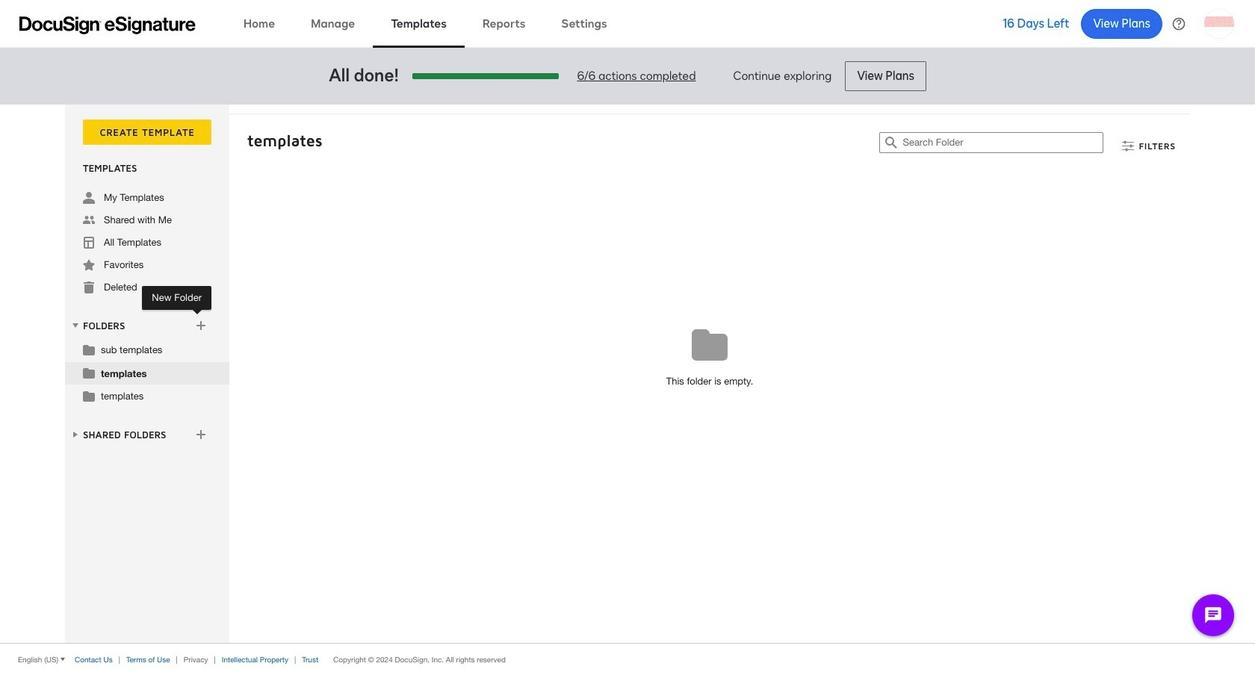 Task type: vqa. For each thing, say whether or not it's contained in the screenshot.
shared icon
yes



Task type: locate. For each thing, give the bounding box(es) containing it.
templates image
[[83, 237, 95, 249]]

view shared folders image
[[70, 429, 81, 441]]

folder image
[[83, 344, 95, 356], [83, 367, 95, 379], [83, 390, 95, 402]]

secondary navigation region
[[65, 105, 1195, 644]]

trash image
[[83, 282, 95, 294]]

star filled image
[[83, 259, 95, 271]]

tooltip
[[142, 286, 212, 310]]

shared image
[[83, 215, 95, 227]]

1 folder image from the top
[[83, 344, 95, 356]]

docusign esignature image
[[19, 16, 196, 34]]

0 vertical spatial folder image
[[83, 344, 95, 356]]

your uploaded profile image image
[[1205, 9, 1235, 39]]

user image
[[83, 192, 95, 204]]

view folders image
[[70, 320, 81, 332]]

2 vertical spatial folder image
[[83, 390, 95, 402]]

1 vertical spatial folder image
[[83, 367, 95, 379]]



Task type: describe. For each thing, give the bounding box(es) containing it.
tooltip inside secondary navigation region
[[142, 286, 212, 310]]

Search Folder text field
[[903, 133, 1104, 153]]

more info region
[[0, 644, 1256, 676]]

2 folder image from the top
[[83, 367, 95, 379]]

3 folder image from the top
[[83, 390, 95, 402]]



